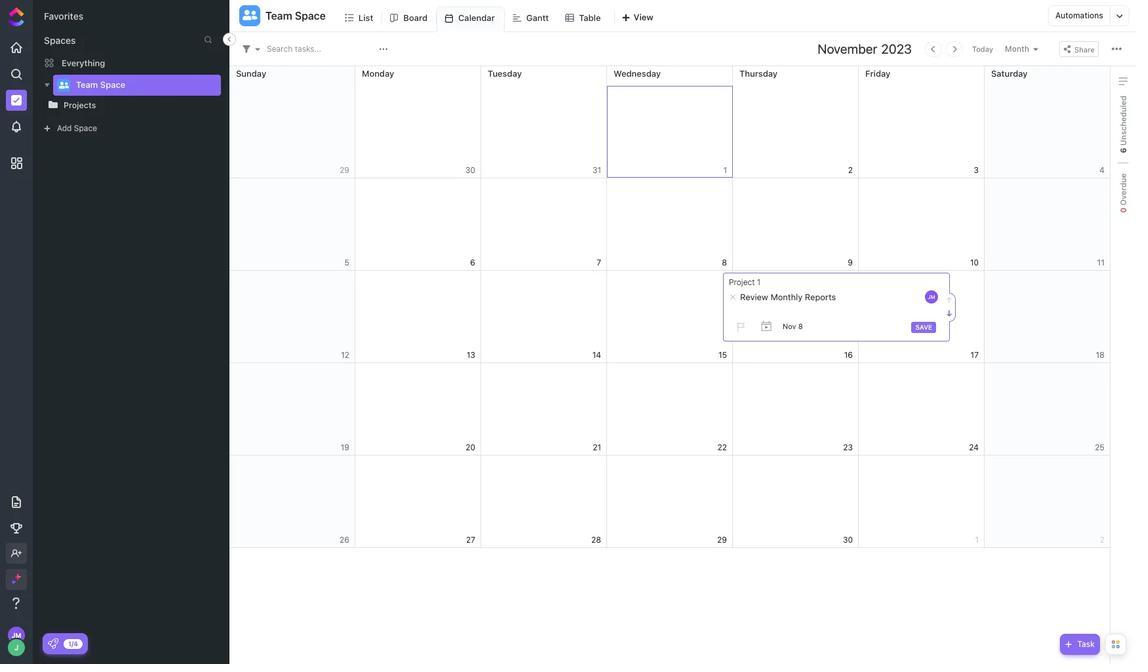 Task type: locate. For each thing, give the bounding box(es) containing it.
team space for team space button
[[266, 10, 326, 22]]

task
[[1078, 639, 1095, 649]]

everything
[[62, 57, 105, 68]]

2 vertical spatial space
[[74, 123, 97, 133]]

0 vertical spatial team
[[266, 10, 292, 22]]

7
[[597, 257, 601, 267]]

space inside button
[[295, 10, 326, 22]]

18
[[1096, 350, 1105, 360]]

sunday
[[236, 68, 266, 79]]

table link
[[579, 7, 606, 31]]

1 vertical spatial team
[[76, 79, 98, 90]]

1 row from the top
[[230, 66, 1111, 178]]

0 vertical spatial team space
[[266, 10, 326, 22]]

space for the team space link
[[100, 79, 125, 90]]

project
[[729, 277, 755, 287]]

0 vertical spatial 1
[[724, 165, 727, 175]]

projects
[[64, 100, 96, 110]]

projects link
[[20, 98, 213, 112], [64, 100, 213, 110]]

6 inside row
[[471, 257, 476, 267]]

wednesday
[[614, 68, 661, 79]]

calendar link
[[459, 7, 500, 31]]

0 horizontal spatial team
[[76, 79, 98, 90]]

saturday
[[992, 68, 1028, 79]]

list link
[[359, 7, 379, 31]]

team for team space button
[[266, 10, 292, 22]]

4
[[1100, 165, 1105, 175]]

row
[[230, 66, 1111, 178], [230, 178, 1111, 271], [230, 271, 1111, 363], [230, 363, 1111, 456], [230, 456, 1111, 548]]

0 horizontal spatial 8
[[722, 257, 727, 267]]

space right add
[[74, 123, 97, 133]]

team up projects at the left top
[[76, 79, 98, 90]]

grid
[[229, 66, 1111, 664]]

team space inside button
[[266, 10, 326, 22]]

friday
[[866, 68, 891, 79]]

save
[[916, 324, 933, 331]]

24
[[970, 442, 979, 452]]

team space
[[266, 10, 326, 22], [76, 79, 125, 90]]

0 vertical spatial space
[[295, 10, 326, 22]]

5 row from the top
[[230, 456, 1111, 548]]

28
[[592, 535, 601, 545]]

row containing 12
[[230, 271, 1111, 363]]

0 horizontal spatial 6
[[471, 257, 476, 267]]

1 vertical spatial 8
[[799, 322, 803, 331]]

jm
[[928, 294, 936, 301]]

Search tasks... text field
[[267, 40, 376, 58]]

15
[[719, 350, 727, 360]]

5
[[345, 257, 350, 267]]

3
[[974, 165, 979, 175]]

8
[[722, 257, 727, 267], [799, 322, 803, 331]]

space down the everything link
[[100, 79, 125, 90]]

20
[[466, 442, 476, 452]]

team
[[266, 10, 292, 22], [76, 79, 98, 90]]

1 vertical spatial space
[[100, 79, 125, 90]]

1 vertical spatial 1
[[757, 277, 761, 287]]

row containing 5
[[230, 178, 1111, 271]]

1 horizontal spatial 8
[[799, 322, 803, 331]]

21
[[593, 442, 601, 452]]

4 row from the top
[[230, 363, 1111, 456]]

row containing 26
[[230, 456, 1111, 548]]

project 1
[[729, 277, 761, 287]]

2
[[849, 165, 853, 175]]

26
[[340, 535, 350, 545]]

0 vertical spatial 8
[[722, 257, 727, 267]]

6
[[1119, 148, 1128, 153], [471, 257, 476, 267]]

3 row from the top
[[230, 271, 1111, 363]]

10
[[971, 257, 979, 267]]

1 horizontal spatial team
[[266, 10, 292, 22]]

add space
[[57, 123, 97, 133]]

team inside button
[[266, 10, 292, 22]]

1 vertical spatial 6
[[471, 257, 476, 267]]

16
[[845, 350, 853, 360]]

row containing 1
[[230, 66, 1111, 178]]

row containing 19
[[230, 363, 1111, 456]]

1 vertical spatial team space
[[76, 79, 125, 90]]

1 horizontal spatial 1
[[757, 277, 761, 287]]

2 row from the top
[[230, 178, 1111, 271]]

0 horizontal spatial team space
[[76, 79, 125, 90]]

space
[[295, 10, 326, 22], [100, 79, 125, 90], [74, 123, 97, 133]]

1
[[724, 165, 727, 175], [757, 277, 761, 287]]

team space button
[[260, 1, 326, 30]]

1 horizontal spatial space
[[100, 79, 125, 90]]

space up tasks...
[[295, 10, 326, 22]]

team space down everything
[[76, 79, 125, 90]]

14
[[593, 350, 601, 360]]

team space up the search tasks...
[[266, 10, 326, 22]]

1 horizontal spatial team space
[[266, 10, 326, 22]]

9
[[848, 257, 853, 267]]

0 vertical spatial 6
[[1119, 148, 1128, 153]]

2 horizontal spatial space
[[295, 10, 326, 22]]

team up search
[[266, 10, 292, 22]]

space for team space button
[[295, 10, 326, 22]]

board link
[[404, 7, 433, 31]]



Task type: vqa. For each thing, say whether or not it's contained in the screenshot.


Task type: describe. For each thing, give the bounding box(es) containing it.
grid containing sunday
[[229, 66, 1111, 664]]

today
[[973, 45, 994, 53]]

27
[[466, 535, 476, 545]]

table
[[579, 12, 601, 23]]

favorites
[[44, 10, 83, 22]]

jm button
[[924, 290, 940, 305]]

board
[[404, 12, 428, 23]]

gantt link
[[527, 7, 554, 31]]

search tasks...
[[267, 44, 322, 53]]

team space for the team space link
[[76, 79, 125, 90]]

team for the team space link
[[76, 79, 98, 90]]

22
[[718, 442, 727, 452]]

share
[[1075, 45, 1095, 53]]

search
[[267, 44, 293, 53]]

list
[[359, 12, 373, 23]]

set priority image
[[731, 318, 750, 337]]

nov 8
[[783, 322, 803, 331]]

monday
[[362, 68, 394, 79]]

Task na﻿me or type '/' for commands field
[[731, 292, 918, 303]]

17
[[971, 350, 979, 360]]

12
[[341, 350, 350, 360]]

automations
[[1056, 10, 1104, 20]]

user friends image
[[59, 81, 69, 89]]

today button
[[970, 43, 996, 55]]

set priority element
[[731, 318, 750, 337]]

23
[[844, 442, 853, 452]]

30
[[843, 535, 853, 545]]

team space link
[[76, 75, 213, 96]]

everything link
[[33, 52, 229, 73]]

1 inside dropdown button
[[757, 277, 761, 287]]

25
[[1096, 442, 1105, 452]]

nov
[[783, 322, 797, 331]]

13
[[467, 350, 476, 360]]

automations button
[[1049, 6, 1110, 26]]

unscheduled
[[1119, 96, 1128, 148]]

11
[[1098, 257, 1105, 267]]

spaces link
[[33, 35, 76, 46]]

0 horizontal spatial 1
[[724, 165, 727, 175]]

add
[[57, 123, 72, 133]]

calendar
[[459, 13, 495, 23]]

0
[[1119, 208, 1128, 213]]

onboarding checklist button image
[[48, 639, 58, 649]]

favorites button
[[44, 10, 83, 22]]

19
[[341, 442, 350, 452]]

share button
[[1060, 41, 1099, 57]]

thursday
[[740, 68, 778, 79]]

gantt
[[527, 12, 549, 23]]

project 1 button
[[729, 277, 940, 288]]

tuesday
[[488, 68, 522, 79]]

overdue
[[1119, 173, 1128, 208]]

onboarding checklist button element
[[48, 639, 58, 649]]

spaces
[[44, 35, 76, 46]]

29
[[718, 535, 727, 545]]

1 horizontal spatial 6
[[1119, 148, 1128, 153]]

tasks...
[[295, 44, 322, 53]]

nov 8 button
[[783, 322, 803, 332]]

8 inside row
[[722, 257, 727, 267]]

0 horizontal spatial space
[[74, 123, 97, 133]]

8 inside nov 8 dropdown button
[[799, 322, 803, 331]]

1/4
[[68, 640, 78, 648]]



